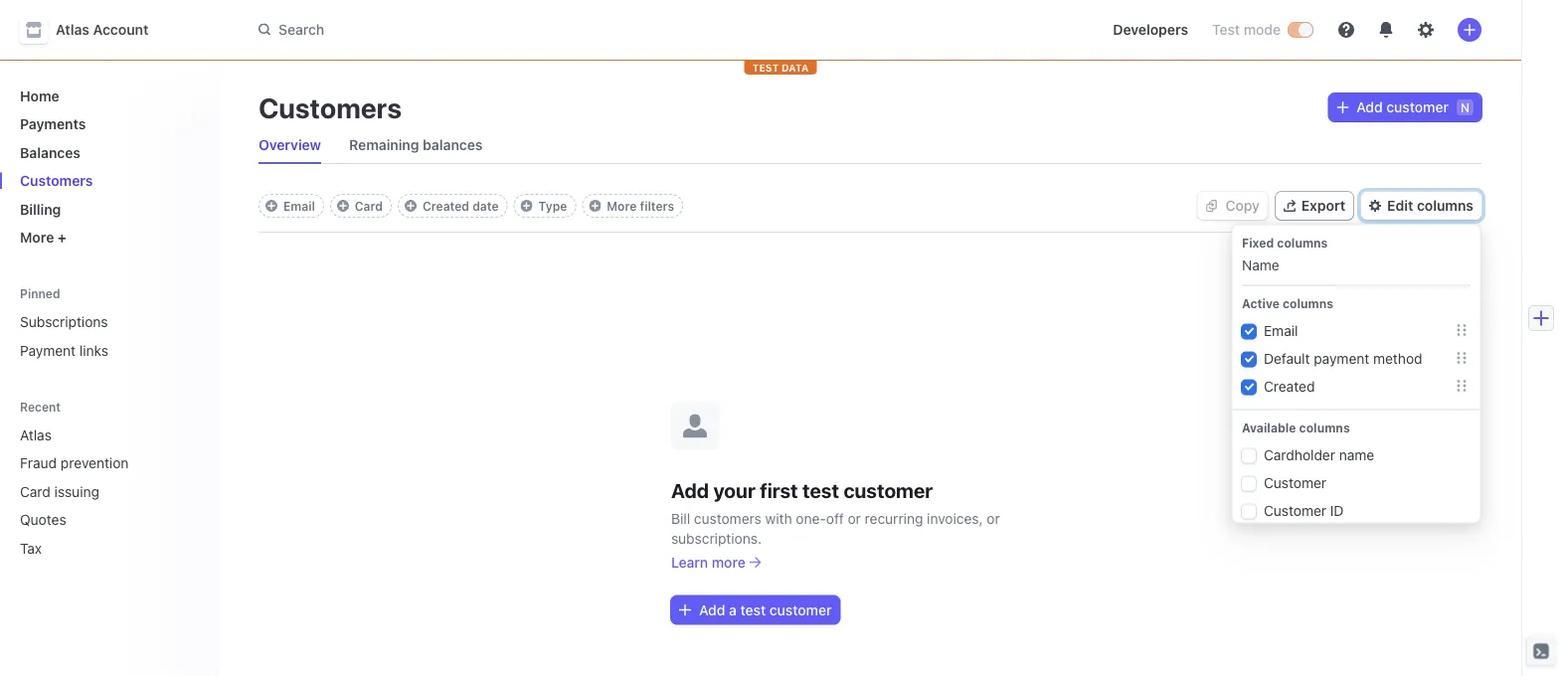 Task type: describe. For each thing, give the bounding box(es) containing it.
customers link
[[12, 165, 203, 197]]

billing link
[[12, 193, 203, 225]]

cardholder
[[1264, 447, 1336, 463]]

add more filters image
[[589, 200, 601, 212]]

1 or from the left
[[848, 510, 861, 527]]

created date
[[423, 199, 499, 213]]

remaining balances
[[349, 137, 483, 153]]

card for card
[[355, 199, 383, 213]]

developers
[[1113, 21, 1189, 38]]

off
[[826, 510, 844, 527]]

Created checkbox
[[1242, 381, 1256, 394]]

bill
[[671, 510, 690, 527]]

payment
[[1314, 350, 1370, 367]]

Search text field
[[247, 12, 808, 48]]

balances
[[20, 144, 81, 161]]

pinned navigation links element
[[12, 285, 203, 367]]

more
[[712, 554, 746, 570]]

test mode
[[1213, 21, 1281, 38]]

subscriptions link
[[12, 306, 203, 338]]

recurring
[[865, 510, 923, 527]]

recent element
[[0, 419, 219, 564]]

Email checkbox
[[1242, 325, 1256, 339]]

recent navigation links element
[[0, 398, 219, 564]]

0 vertical spatial customer
[[1387, 99, 1449, 115]]

customer id
[[1264, 502, 1344, 519]]

active
[[1242, 297, 1280, 311]]

copy
[[1226, 197, 1260, 214]]

0 vertical spatial svg image
[[1337, 102, 1349, 113]]

2 or from the left
[[987, 510, 1000, 527]]

copy button
[[1198, 192, 1268, 220]]

columns for available columns
[[1300, 421, 1350, 435]]

with
[[765, 510, 792, 527]]

customer for customer id
[[1264, 502, 1327, 519]]

cardholder name
[[1264, 447, 1375, 463]]

bill customers with one-off or recurring invoices, or subscriptions.
[[671, 510, 1000, 547]]

help image
[[1339, 22, 1355, 38]]

payments link
[[12, 108, 203, 140]]

notifications image
[[1379, 22, 1395, 38]]

default
[[1264, 350, 1310, 367]]

add for add customer
[[1357, 99, 1383, 115]]

available
[[1242, 421, 1297, 435]]

customers
[[694, 510, 762, 527]]

quotes
[[20, 512, 66, 528]]

pinned element
[[12, 306, 203, 367]]

export button
[[1276, 192, 1354, 220]]

filters
[[640, 199, 674, 213]]

add a test customer button
[[671, 596, 840, 624]]

subscriptions
[[20, 314, 108, 330]]

developers link
[[1105, 14, 1197, 46]]

columns for edit columns
[[1417, 197, 1474, 214]]

export
[[1302, 197, 1346, 214]]

0 vertical spatial customers
[[259, 91, 402, 124]]

+
[[58, 229, 67, 246]]

columns for fixed columns name
[[1277, 236, 1328, 250]]

account
[[93, 21, 149, 38]]

quotes link
[[12, 504, 175, 536]]

payment links
[[20, 342, 108, 359]]

edit
[[1388, 197, 1414, 214]]

type
[[539, 199, 567, 213]]

subscriptions.
[[671, 530, 762, 547]]

remaining
[[349, 137, 419, 153]]

pinned
[[20, 287, 60, 301]]

method
[[1374, 350, 1423, 367]]

atlas account button
[[20, 16, 168, 44]]

prevention
[[61, 455, 129, 471]]

created for created date
[[423, 199, 469, 213]]

billing
[[20, 201, 61, 217]]

tab list containing overview
[[251, 127, 1482, 164]]

customers inside customers link
[[20, 173, 93, 189]]

svg image for copy
[[1206, 200, 1218, 212]]

n
[[1461, 100, 1470, 114]]

customer for customer
[[1264, 474, 1327, 491]]

balances
[[423, 137, 483, 153]]

learn
[[671, 554, 708, 570]]



Task type: locate. For each thing, give the bounding box(es) containing it.
add created date image
[[405, 200, 417, 212]]

email down active columns
[[1264, 322, 1299, 339]]

columns right 'edit'
[[1417, 197, 1474, 214]]

add your first test customer
[[671, 479, 933, 502]]

created
[[423, 199, 469, 213], [1264, 378, 1315, 394]]

tab list
[[251, 127, 1482, 164]]

fraud prevention link
[[12, 447, 175, 479]]

columns for active columns
[[1283, 297, 1334, 311]]

fraud
[[20, 455, 57, 471]]

atlas for atlas account
[[56, 21, 90, 38]]

learn more
[[671, 554, 746, 570]]

atlas inside button
[[56, 21, 90, 38]]

Search search field
[[247, 12, 808, 48]]

payment
[[20, 342, 76, 359]]

svg image inside add a test customer button
[[679, 604, 691, 616]]

home
[[20, 88, 59, 104]]

active columns
[[1242, 297, 1334, 311]]

0 horizontal spatial customer
[[770, 602, 832, 618]]

test inside button
[[741, 602, 766, 618]]

date
[[473, 199, 499, 213]]

home link
[[12, 80, 203, 112]]

or right invoices,
[[987, 510, 1000, 527]]

add card image
[[337, 200, 349, 212]]

balances link
[[12, 136, 203, 169]]

1 customer from the top
[[1264, 474, 1327, 491]]

customer down 'cardholder'
[[1264, 474, 1327, 491]]

card issuing link
[[12, 475, 175, 508]]

mode
[[1244, 21, 1281, 38]]

fixed columns name
[[1242, 236, 1328, 273]]

email right add email 'image' at the top left
[[283, 199, 315, 213]]

toolbar
[[259, 194, 683, 218]]

payments
[[20, 116, 86, 132]]

your
[[714, 479, 756, 502]]

toolbar containing email
[[259, 194, 683, 218]]

1 vertical spatial card
[[20, 483, 51, 500]]

search
[[279, 21, 324, 38]]

Customer ID checkbox
[[1242, 505, 1256, 519]]

test
[[1213, 21, 1240, 38]]

1 vertical spatial add
[[671, 479, 709, 502]]

test up one- on the bottom of the page
[[803, 479, 839, 502]]

Customer checkbox
[[1242, 477, 1256, 491]]

1 horizontal spatial card
[[355, 199, 383, 213]]

created down default on the right of page
[[1264, 378, 1315, 394]]

1 vertical spatial more
[[20, 229, 54, 246]]

settings image
[[1418, 22, 1434, 38]]

1 vertical spatial customer
[[1264, 502, 1327, 519]]

edit columns button
[[1362, 192, 1482, 220]]

add a test customer
[[699, 602, 832, 618]]

more left +
[[20, 229, 54, 246]]

columns inside fixed columns name
[[1277, 236, 1328, 250]]

0 horizontal spatial card
[[20, 483, 51, 500]]

2 horizontal spatial customer
[[1387, 99, 1449, 115]]

columns right active
[[1283, 297, 1334, 311]]

0 horizontal spatial email
[[283, 199, 315, 213]]

customer inside button
[[770, 602, 832, 618]]

columns up the cardholder name
[[1300, 421, 1350, 435]]

overview link
[[251, 131, 329, 159]]

Cardholder name checkbox
[[1242, 449, 1256, 463]]

add customer
[[1357, 99, 1449, 115]]

first
[[760, 479, 798, 502]]

1 vertical spatial customers
[[20, 173, 93, 189]]

remaining balances link
[[341, 131, 491, 159]]

svg image left copy
[[1206, 200, 1218, 212]]

tax
[[20, 540, 42, 557]]

atlas link
[[12, 419, 175, 451]]

svg image left a
[[679, 604, 691, 616]]

recent
[[20, 400, 61, 414]]

add inside button
[[699, 602, 726, 618]]

or
[[848, 510, 861, 527], [987, 510, 1000, 527]]

card right 'add card' image
[[355, 199, 383, 213]]

customers down balances
[[20, 173, 93, 189]]

0 horizontal spatial or
[[848, 510, 861, 527]]

card issuing
[[20, 483, 99, 500]]

customer
[[1264, 474, 1327, 491], [1264, 502, 1327, 519]]

1 horizontal spatial more
[[607, 199, 637, 213]]

links
[[79, 342, 108, 359]]

created right "add created date" icon
[[423, 199, 469, 213]]

learn more link
[[671, 553, 762, 572]]

tax link
[[12, 532, 175, 564]]

data
[[782, 62, 809, 73]]

0 vertical spatial more
[[607, 199, 637, 213]]

1 horizontal spatial email
[[1264, 322, 1299, 339]]

2 customer from the top
[[1264, 502, 1327, 519]]

1 vertical spatial svg image
[[1206, 200, 1218, 212]]

0 horizontal spatial svg image
[[679, 604, 691, 616]]

2 vertical spatial customer
[[770, 602, 832, 618]]

fraud prevention
[[20, 455, 129, 471]]

1 vertical spatial created
[[1264, 378, 1315, 394]]

test data
[[753, 62, 809, 73]]

1 vertical spatial atlas
[[20, 427, 52, 443]]

more +
[[20, 229, 67, 246]]

svg image for add a test customer
[[679, 604, 691, 616]]

1 horizontal spatial or
[[987, 510, 1000, 527]]

0 horizontal spatial test
[[741, 602, 766, 618]]

1 vertical spatial email
[[1264, 322, 1299, 339]]

atlas
[[56, 21, 90, 38], [20, 427, 52, 443]]

2 vertical spatial add
[[699, 602, 726, 618]]

0 vertical spatial add
[[1357, 99, 1383, 115]]

more inside core navigation links element
[[20, 229, 54, 246]]

0 vertical spatial card
[[355, 199, 383, 213]]

customer left id
[[1264, 502, 1327, 519]]

0 horizontal spatial customers
[[20, 173, 93, 189]]

1 vertical spatial test
[[741, 602, 766, 618]]

id
[[1331, 502, 1344, 519]]

payment links link
[[12, 334, 203, 367]]

test
[[803, 479, 839, 502], [741, 602, 766, 618]]

name
[[1340, 447, 1375, 463]]

0 horizontal spatial created
[[423, 199, 469, 213]]

available columns
[[1242, 421, 1350, 435]]

add for add a test customer
[[699, 602, 726, 618]]

core navigation links element
[[12, 80, 203, 254]]

0 vertical spatial created
[[423, 199, 469, 213]]

svg image left the add customer
[[1337, 102, 1349, 113]]

add type image
[[521, 200, 533, 212]]

email
[[283, 199, 315, 213], [1264, 322, 1299, 339]]

edit columns
[[1388, 197, 1474, 214]]

add left a
[[699, 602, 726, 618]]

atlas inside recent element
[[20, 427, 52, 443]]

a
[[729, 602, 737, 618]]

issuing
[[54, 483, 99, 500]]

created inside toolbar
[[423, 199, 469, 213]]

1 horizontal spatial customer
[[844, 479, 933, 502]]

card down "fraud"
[[20, 483, 51, 500]]

customer up recurring at the right bottom of the page
[[844, 479, 933, 502]]

1 horizontal spatial test
[[803, 479, 839, 502]]

email inside toolbar
[[283, 199, 315, 213]]

created for created
[[1264, 378, 1315, 394]]

add up bill
[[671, 479, 709, 502]]

atlas account
[[56, 21, 149, 38]]

test
[[753, 62, 779, 73]]

default payment method
[[1264, 350, 1423, 367]]

one-
[[796, 510, 826, 527]]

fixed
[[1242, 236, 1274, 250]]

columns
[[1417, 197, 1474, 214], [1277, 236, 1328, 250], [1283, 297, 1334, 311], [1300, 421, 1350, 435]]

1 horizontal spatial created
[[1264, 378, 1315, 394]]

test right a
[[741, 602, 766, 618]]

0 vertical spatial email
[[283, 199, 315, 213]]

customer right a
[[770, 602, 832, 618]]

atlas for atlas
[[20, 427, 52, 443]]

0 vertical spatial atlas
[[56, 21, 90, 38]]

2 vertical spatial svg image
[[679, 604, 691, 616]]

more filters
[[607, 199, 674, 213]]

0 vertical spatial customer
[[1264, 474, 1327, 491]]

atlas up "fraud"
[[20, 427, 52, 443]]

more
[[607, 199, 637, 213], [20, 229, 54, 246]]

customers up overview
[[259, 91, 402, 124]]

svg image
[[1337, 102, 1349, 113], [1206, 200, 1218, 212], [679, 604, 691, 616]]

Default payment method checkbox
[[1242, 353, 1256, 367]]

atlas left the account
[[56, 21, 90, 38]]

2 horizontal spatial svg image
[[1337, 102, 1349, 113]]

add for add your first test customer
[[671, 479, 709, 502]]

0 horizontal spatial atlas
[[20, 427, 52, 443]]

card
[[355, 199, 383, 213], [20, 483, 51, 500]]

overview
[[259, 137, 321, 153]]

more for more +
[[20, 229, 54, 246]]

card inside recent element
[[20, 483, 51, 500]]

0 horizontal spatial more
[[20, 229, 54, 246]]

more for more filters
[[607, 199, 637, 213]]

add down notifications image
[[1357, 99, 1383, 115]]

0 vertical spatial test
[[803, 479, 839, 502]]

customer
[[1387, 99, 1449, 115], [844, 479, 933, 502], [770, 602, 832, 618]]

card for card issuing
[[20, 483, 51, 500]]

invoices,
[[927, 510, 983, 527]]

more inside toolbar
[[607, 199, 637, 213]]

add email image
[[266, 200, 278, 212]]

1 horizontal spatial svg image
[[1206, 200, 1218, 212]]

columns down export button
[[1277, 236, 1328, 250]]

customers
[[259, 91, 402, 124], [20, 173, 93, 189]]

customer left "n"
[[1387, 99, 1449, 115]]

1 horizontal spatial customers
[[259, 91, 402, 124]]

or right off
[[848, 510, 861, 527]]

name
[[1242, 257, 1280, 273]]

1 horizontal spatial atlas
[[56, 21, 90, 38]]

columns inside 'button'
[[1417, 197, 1474, 214]]

card inside toolbar
[[355, 199, 383, 213]]

1 vertical spatial customer
[[844, 479, 933, 502]]

svg image inside copy button
[[1206, 200, 1218, 212]]

more right add more filters icon
[[607, 199, 637, 213]]



Task type: vqa. For each thing, say whether or not it's contained in the screenshot.
Aren'T
no



